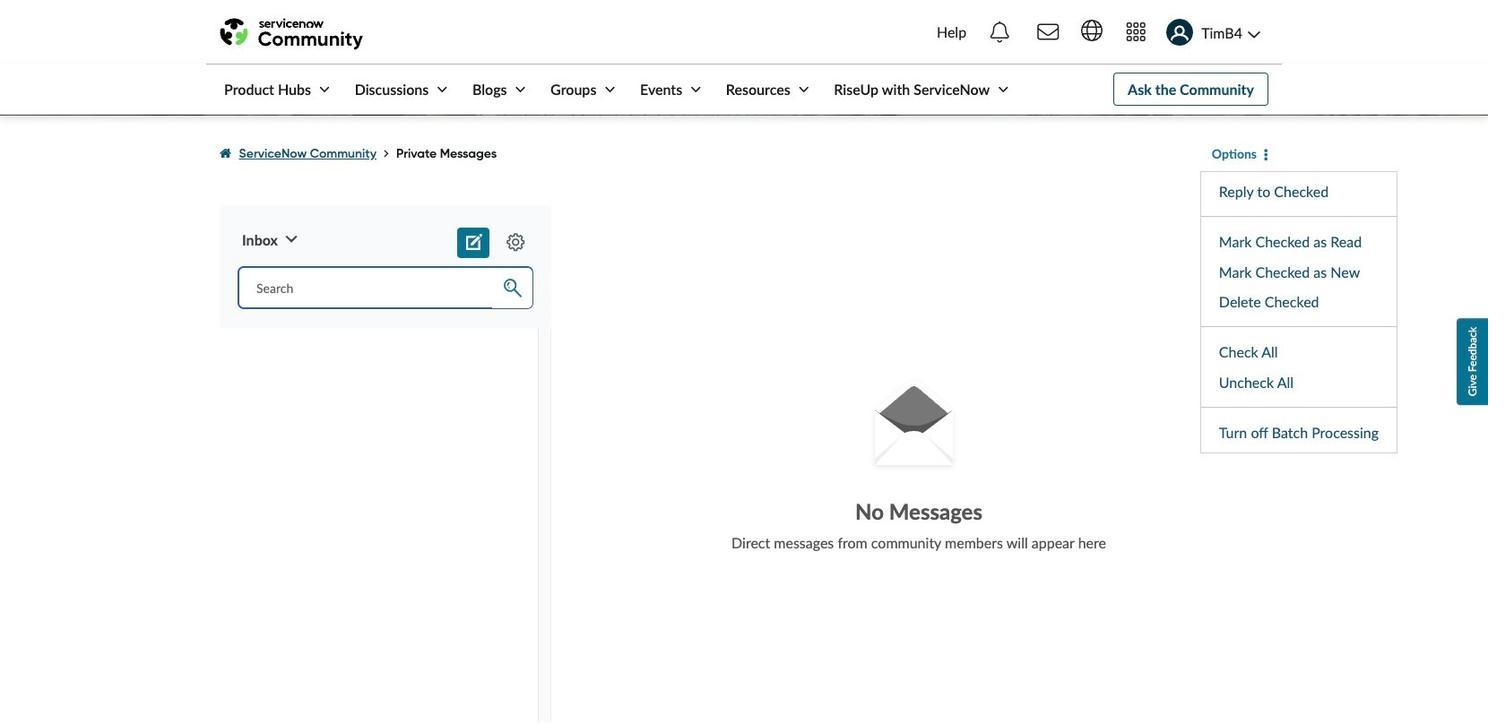 Task type: locate. For each thing, give the bounding box(es) containing it.
7 list item from the top
[[1201, 418, 1397, 448]]

6 list item from the top
[[1201, 367, 1397, 397]]

3 list item from the top
[[1201, 257, 1397, 287]]

menu bar
[[206, 65, 1012, 114]]

dropdown menu items list
[[1200, 171, 1398, 453]]

list item
[[1201, 176, 1397, 206], [1201, 227, 1397, 257], [1201, 257, 1397, 287], [1201, 287, 1397, 317], [1201, 337, 1397, 367], [1201, 367, 1397, 397], [1201, 418, 1397, 448]]

5 list item from the top
[[1201, 337, 1397, 367]]

list
[[220, 129, 1200, 178]]

language selector image
[[1081, 20, 1103, 42]]



Task type: describe. For each thing, give the bounding box(es) containing it.
timb4 image
[[1166, 19, 1193, 46]]

4 list item from the top
[[1201, 287, 1397, 317]]

2 list item from the top
[[1201, 227, 1397, 257]]

Search text field
[[238, 266, 533, 309]]

1 list item from the top
[[1201, 176, 1397, 206]]



Task type: vqa. For each thing, say whether or not it's contained in the screenshot.
Search TEXT BOX
yes



